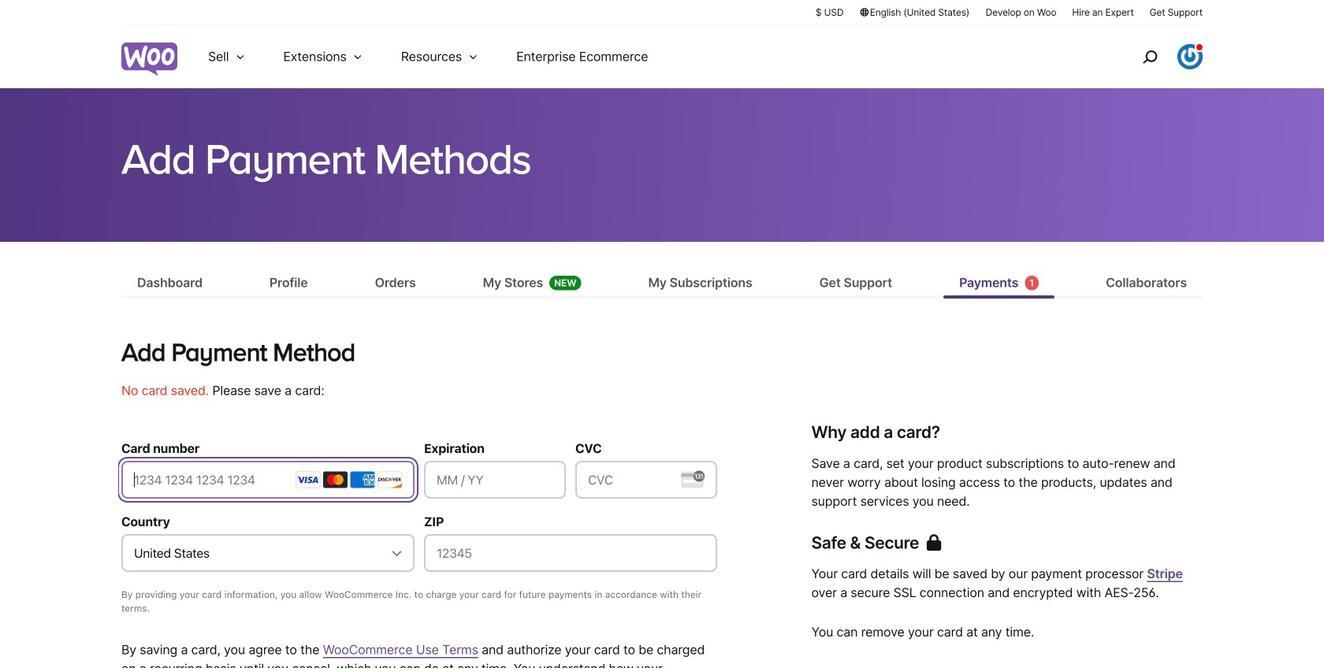 Task type: vqa. For each thing, say whether or not it's contained in the screenshot.
lock IMAGE
yes



Task type: locate. For each thing, give the bounding box(es) containing it.
search image
[[1137, 44, 1163, 69]]

lock image
[[927, 534, 941, 551]]

open account menu image
[[1178, 44, 1203, 69]]

service navigation menu element
[[1109, 31, 1203, 82]]



